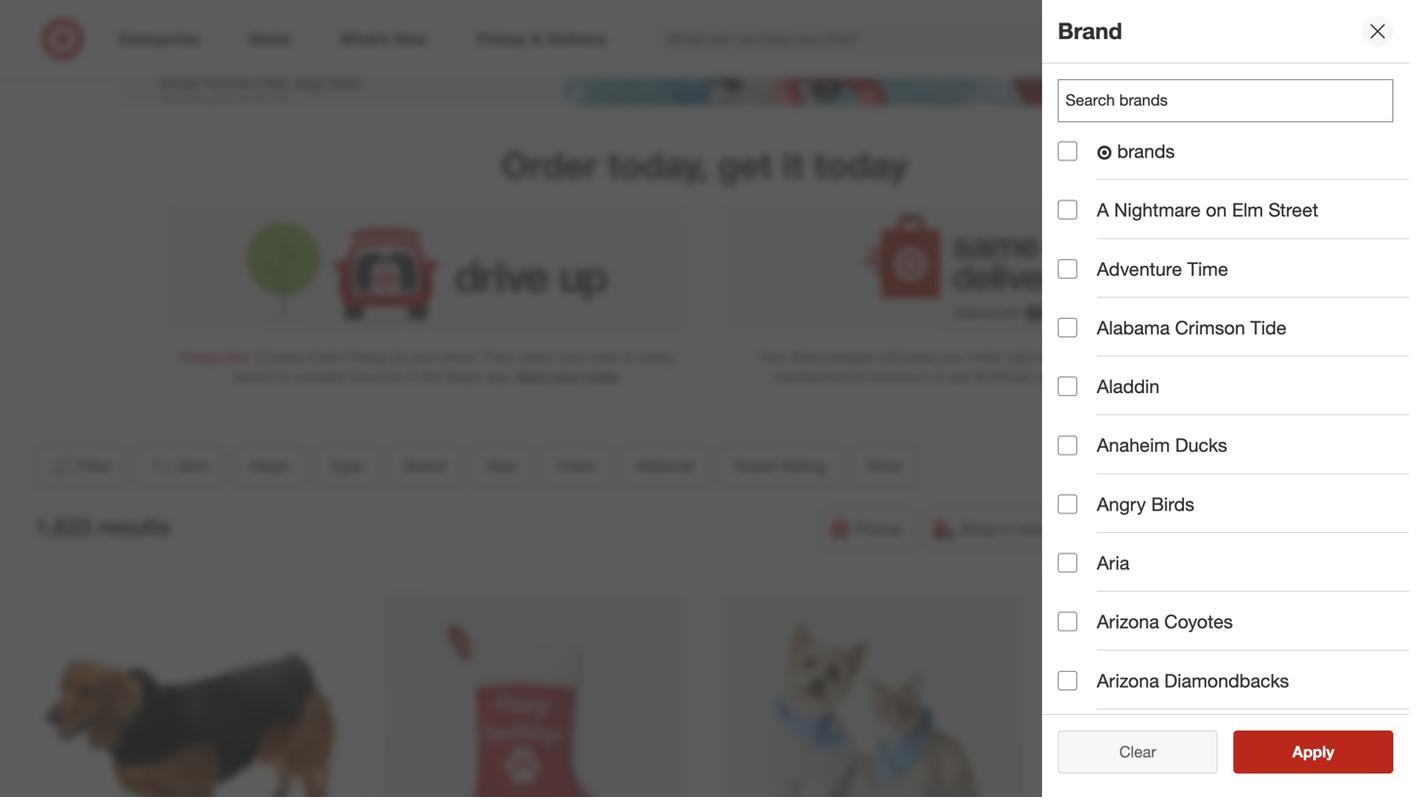Task type: vqa. For each thing, say whether or not it's contained in the screenshot.
the "Sponsored"
yes



Task type: describe. For each thing, give the bounding box(es) containing it.
ducks
[[1175, 434, 1227, 457]]

order inside 'choose order pickup for your items. then, when your order is ready, switch to curbside drive up in the target app.'
[[308, 348, 343, 365]]

same day delivery
[[1110, 520, 1242, 539]]

rating
[[781, 457, 826, 476]]

get
[[718, 143, 772, 187]]

choose order pickup for your items. then, when your order is ready, switch to curbside drive up in the target app.
[[233, 348, 674, 385]]

tide
[[1251, 316, 1287, 339]]

color
[[558, 457, 596, 476]]

Adventure Time checkbox
[[1058, 259, 1077, 279]]

ready,
[[638, 348, 674, 365]]

clear button
[[1058, 731, 1218, 774]]

switch
[[233, 368, 273, 385]]

apply
[[1292, 743, 1334, 762]]

¬
[[1097, 141, 1112, 164]]

items.
[[443, 348, 479, 365]]

right
[[1006, 348, 1034, 365]]

pay
[[948, 368, 970, 385]]

street
[[1269, 199, 1318, 221]]

in inside button
[[1001, 520, 1013, 539]]

a
[[1097, 199, 1109, 221]]

filter button
[[35, 445, 126, 488]]

the
[[421, 368, 441, 385]]

brands
[[1117, 140, 1175, 162]]

0 horizontal spatial start
[[516, 368, 549, 385]]

1 horizontal spatial start
[[1089, 368, 1122, 385]]

your down doorstep.
[[1126, 368, 1154, 385]]

What can we help you find? suggestions appear below search field
[[655, 18, 1142, 61]]

order down alabama crimson tide
[[1158, 368, 1193, 385]]

1 start your order from the left
[[516, 368, 620, 385]]

sort button
[[134, 445, 225, 488]]

size button
[[471, 445, 533, 488]]

1 vertical spatial at
[[853, 368, 865, 385]]

sponsored
[[1234, 107, 1292, 121]]

same day delivery. delivered by shipt. image
[[720, 204, 1245, 336]]

16 link
[[1327, 18, 1370, 61]]

aria
[[1097, 552, 1130, 574]]

target
[[444, 368, 482, 385]]

shipping
[[1299, 520, 1361, 539]]

is
[[625, 348, 635, 365]]

leave
[[904, 348, 936, 365]]

day
[[1155, 520, 1182, 539]]

pickup button
[[819, 508, 916, 551]]

checkout,
[[868, 368, 928, 385]]

adventure time
[[1097, 258, 1228, 280]]

when
[[521, 348, 554, 365]]

Aladdin checkbox
[[1058, 377, 1077, 396]]

your up the
[[412, 348, 439, 365]]

type
[[330, 457, 363, 476]]

arizona diamondbacks
[[1097, 670, 1289, 692]]

price button
[[850, 445, 919, 488]]

then,
[[483, 348, 517, 365]]

brand inside button
[[404, 457, 446, 476]]

order inside your shipt shopper will leave your order right at your doorstep. start your membership at checkout, or pay $9.99 per delivery.
[[970, 348, 1003, 365]]

app.
[[486, 368, 512, 385]]

choose
[[256, 348, 304, 365]]

deals button
[[233, 445, 305, 488]]

up
[[385, 368, 403, 385]]

diamondbacks
[[1164, 670, 1289, 692]]

drive
[[349, 368, 381, 385]]

always free.
[[179, 348, 252, 365]]

filter
[[77, 457, 112, 476]]

shop
[[960, 520, 997, 539]]

shop in store button
[[924, 508, 1066, 551]]

brand button
[[388, 445, 463, 488]]

sort
[[178, 457, 208, 476]]

advertisement region
[[117, 8, 1292, 106]]

curbside
[[292, 368, 346, 385]]

brand dialog
[[1042, 0, 1409, 798]]

your
[[759, 348, 786, 365]]

your down alabama crimson tide
[[1179, 348, 1206, 365]]

anaheim ducks
[[1097, 434, 1227, 457]]

birds
[[1151, 493, 1194, 516]]

deals
[[249, 457, 289, 476]]

guest rating
[[734, 457, 826, 476]]

Angry Birds checkbox
[[1058, 495, 1077, 514]]

0 vertical spatial at
[[1038, 348, 1049, 365]]

results
[[98, 513, 171, 541]]

a nightmare on elm street
[[1097, 199, 1318, 221]]

A Nightmare on Elm Street checkbox
[[1058, 200, 1077, 220]]

material
[[637, 457, 693, 476]]

your shipt shopper will leave your order right at your doorstep. start your membership at checkout, or pay $9.99 per delivery.
[[759, 348, 1206, 385]]



Task type: locate. For each thing, give the bounding box(es) containing it.
0 horizontal spatial at
[[853, 368, 865, 385]]

pickup down price button
[[856, 520, 903, 539]]

will
[[881, 348, 900, 365]]

free.
[[225, 348, 252, 365]]

adventure
[[1097, 258, 1182, 280]]

in left store
[[1001, 520, 1013, 539]]

1 horizontal spatial order
[[501, 143, 598, 187]]

arizona for arizona coyotes
[[1097, 611, 1159, 633]]

pickup up drive
[[347, 348, 388, 365]]

pickup
[[347, 348, 388, 365], [856, 520, 903, 539]]

for
[[392, 348, 408, 365]]

start down doorstep.
[[1089, 368, 1122, 385]]

0 vertical spatial pickup
[[347, 348, 388, 365]]

1 vertical spatial order
[[308, 348, 343, 365]]

anaheim
[[1097, 434, 1170, 457]]

angry birds
[[1097, 493, 1194, 516]]

order up color
[[585, 368, 620, 385]]

1 horizontal spatial pickup
[[856, 520, 903, 539]]

1 vertical spatial in
[[1001, 520, 1013, 539]]

material button
[[620, 445, 710, 488]]

guest rating button
[[718, 445, 843, 488]]

1 horizontal spatial at
[[1038, 348, 1049, 365]]

order
[[501, 143, 598, 187], [308, 348, 343, 365]]

it
[[782, 143, 804, 187]]

start down when
[[516, 368, 549, 385]]

1 vertical spatial brand
[[404, 457, 446, 476]]

in right up
[[407, 368, 417, 385]]

Arizona Coyotes checkbox
[[1058, 612, 1077, 632]]

membership
[[772, 368, 849, 385]]

guest
[[734, 457, 776, 476]]

pickup inside 'choose order pickup for your items. then, when your order is ready, switch to curbside drive up in the target app.'
[[347, 348, 388, 365]]

your down when
[[552, 368, 581, 385]]

gingerbread playhouse blue with stripes cat and dog fleece vest - wondershop™ image
[[1064, 593, 1367, 798], [1064, 593, 1367, 798]]

same day delivery button
[[1074, 508, 1255, 551]]

arizona right "arizona diamondbacks" option
[[1097, 670, 1159, 692]]

clear
[[1119, 743, 1156, 762]]

your up delivery.
[[1053, 348, 1080, 365]]

1,623 results
[[35, 513, 171, 541]]

aladdin
[[1097, 375, 1160, 398]]

2 horizontal spatial start
[[1146, 348, 1175, 365]]

per
[[1011, 368, 1032, 385]]

order up '$9.99'
[[970, 348, 1003, 365]]

start
[[1146, 348, 1175, 365], [516, 368, 549, 385], [1089, 368, 1122, 385]]

order
[[588, 348, 621, 365], [970, 348, 1003, 365], [585, 368, 620, 385], [1158, 368, 1193, 385]]

1 vertical spatial pickup
[[856, 520, 903, 539]]

size
[[487, 457, 517, 476]]

shopper
[[826, 348, 877, 365]]

0 horizontal spatial brand
[[404, 457, 446, 476]]

elm
[[1232, 199, 1263, 221]]

store
[[1018, 520, 1053, 539]]

type button
[[313, 445, 380, 488]]

brand inside dialog
[[1058, 17, 1122, 45]]

0 vertical spatial arizona
[[1097, 611, 1159, 633]]

1 horizontal spatial in
[[1001, 520, 1013, 539]]

None checkbox
[[1058, 141, 1077, 161]]

Anaheim Ducks checkbox
[[1058, 436, 1077, 455]]

0 vertical spatial order
[[501, 143, 598, 187]]

in
[[407, 368, 417, 385], [1001, 520, 1013, 539]]

start down the alabama
[[1146, 348, 1175, 365]]

start your order down when
[[516, 368, 620, 385]]

0 vertical spatial in
[[407, 368, 417, 385]]

arizona right arizona coyotes checkbox
[[1097, 611, 1159, 633]]

1 vertical spatial arizona
[[1097, 670, 1159, 692]]

Arizona Diamondbacks checkbox
[[1058, 671, 1077, 691]]

at right 'right'
[[1038, 348, 1049, 365]]

on
[[1206, 199, 1227, 221]]

alabama crimson tide
[[1097, 316, 1287, 339]]

holiday stocking cat and dog - red - wondershop™ image
[[383, 593, 685, 798], [383, 593, 685, 798]]

drive up image
[[164, 204, 689, 336]]

at down shopper
[[853, 368, 865, 385]]

None text field
[[1058, 79, 1393, 122]]

1 arizona from the top
[[1097, 611, 1159, 633]]

today
[[814, 143, 908, 187]]

start your order down doorstep.
[[1089, 368, 1193, 385]]

shipt
[[790, 348, 822, 365]]

today,
[[608, 143, 708, 187]]

color button
[[541, 445, 613, 488]]

start your order
[[516, 368, 620, 385], [1089, 368, 1193, 385]]

order today, get it today
[[501, 143, 908, 187]]

alabama
[[1097, 316, 1170, 339]]

Aria checkbox
[[1058, 553, 1077, 573]]

brand
[[1058, 17, 1122, 45], [404, 457, 446, 476]]

time
[[1187, 258, 1228, 280]]

0 horizontal spatial start your order
[[516, 368, 620, 385]]

0 horizontal spatial pickup
[[347, 348, 388, 365]]

order left is
[[588, 348, 621, 365]]

in inside 'choose order pickup for your items. then, when your order is ready, switch to curbside drive up in the target app.'
[[407, 368, 417, 385]]

doorstep.
[[1084, 348, 1142, 365]]

arizona
[[1097, 611, 1159, 633], [1097, 670, 1159, 692]]

1,623
[[35, 513, 92, 541]]

your
[[412, 348, 439, 365], [558, 348, 584, 365], [939, 348, 966, 365], [1053, 348, 1080, 365], [1179, 348, 1206, 365], [552, 368, 581, 385], [1126, 368, 1154, 385]]

crimson
[[1175, 316, 1245, 339]]

apply button
[[1233, 731, 1393, 774]]

to
[[276, 368, 289, 385]]

same
[[1110, 520, 1150, 539]]

1 horizontal spatial brand
[[1058, 17, 1122, 45]]

pickup inside "pickup" button
[[856, 520, 903, 539]]

0 vertical spatial brand
[[1058, 17, 1122, 45]]

arizona coyotes
[[1097, 611, 1233, 633]]

plaid matching family cat and dog bandana - wondershop™ - one size fits most image
[[724, 593, 1025, 798], [724, 593, 1025, 798]]

Alabama Crimson Tide checkbox
[[1058, 318, 1077, 338]]

shipping button
[[1263, 508, 1374, 551]]

your up pay
[[939, 348, 966, 365]]

always
[[179, 348, 222, 365]]

order inside 'choose order pickup for your items. then, when your order is ready, switch to curbside drive up in the target app.'
[[588, 348, 621, 365]]

none text field inside brand dialog
[[1058, 79, 1393, 122]]

furhaven flex-fit reversible dog coat image
[[43, 593, 344, 798], [43, 593, 344, 798]]

coyotes
[[1164, 611, 1233, 633]]

delivery
[[1186, 520, 1242, 539]]

0 horizontal spatial in
[[407, 368, 417, 385]]

16
[[1351, 20, 1362, 32]]

¬ brands
[[1097, 140, 1175, 164]]

angry
[[1097, 493, 1146, 516]]

your right when
[[558, 348, 584, 365]]

2 arizona from the top
[[1097, 670, 1159, 692]]

or
[[932, 368, 944, 385]]

2 start your order from the left
[[1089, 368, 1193, 385]]

0 horizontal spatial order
[[308, 348, 343, 365]]

arizona for arizona diamondbacks
[[1097, 670, 1159, 692]]

nightmare
[[1114, 199, 1201, 221]]

shop in store
[[960, 520, 1053, 539]]

1 horizontal spatial start your order
[[1089, 368, 1193, 385]]

start inside your shipt shopper will leave your order right at your doorstep. start your membership at checkout, or pay $9.99 per delivery.
[[1146, 348, 1175, 365]]

price
[[867, 457, 903, 476]]



